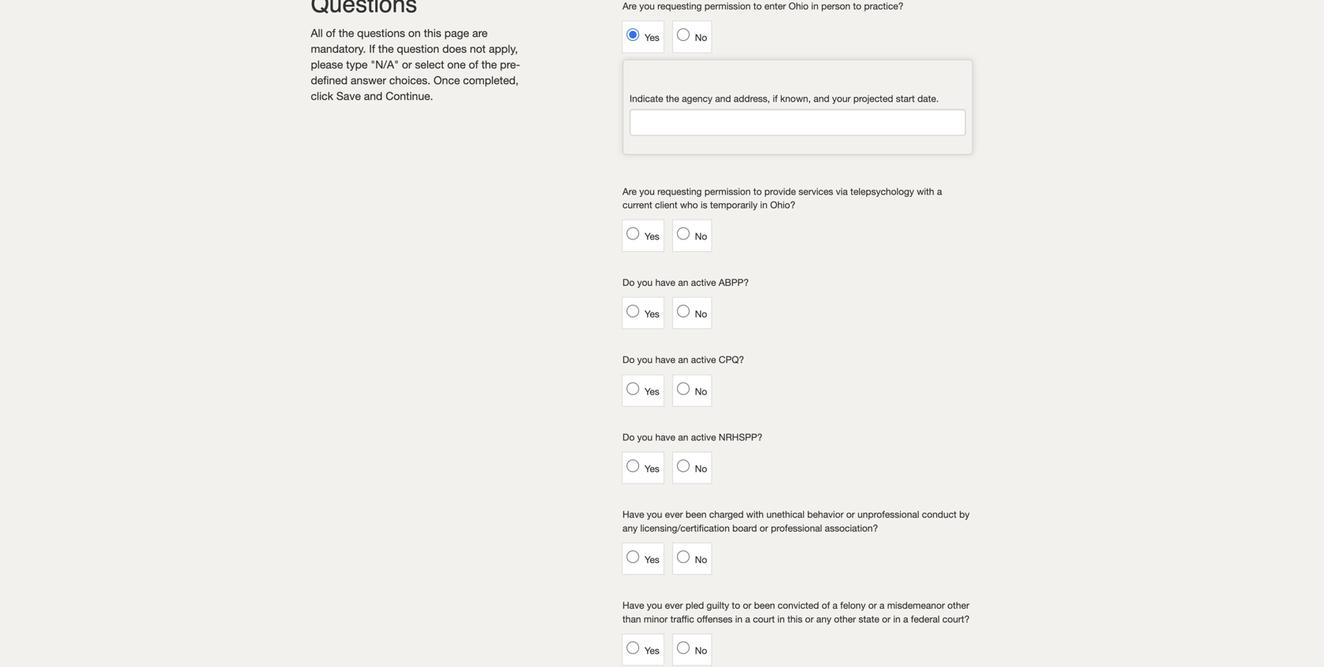 Task type: locate. For each thing, give the bounding box(es) containing it.
1 vertical spatial yes radio
[[627, 551, 639, 564]]

to
[[754, 0, 762, 11], [854, 0, 862, 11], [754, 186, 762, 197], [732, 601, 741, 612]]

the
[[339, 26, 354, 39], [378, 42, 394, 55], [482, 58, 497, 71], [666, 93, 680, 104]]

no radio down do you have an active abpp?
[[677, 305, 690, 318]]

1 vertical spatial permission
[[705, 186, 751, 197]]

active left cpq?
[[691, 355, 716, 366]]

ever inside have you ever been charged with unethical behavior or unprofessional conduct by any licensing/certification board or professional association?
[[665, 510, 683, 521]]

3 active from the top
[[691, 432, 716, 443]]

in right offenses
[[736, 614, 743, 625]]

2 active from the top
[[691, 355, 716, 366]]

No radio
[[677, 228, 690, 240], [677, 305, 690, 318], [677, 383, 690, 395], [677, 642, 690, 655]]

3 do from the top
[[623, 432, 635, 443]]

yes radio down do you have an active cpq?
[[627, 383, 639, 395]]

been inside have you ever been charged with unethical behavior or unprofessional conduct by any licensing/certification board or professional association?
[[686, 510, 707, 521]]

requesting
[[658, 0, 702, 11], [658, 186, 702, 197]]

and right agency
[[716, 93, 731, 104]]

3 no radio from the top
[[677, 383, 690, 395]]

are you requesting permission to provide services via telepsychology with a current client who is temporarily in ohio?
[[623, 186, 943, 211]]

any
[[623, 523, 638, 534], [817, 614, 832, 625]]

or down convicted
[[806, 614, 814, 625]]

been up the court
[[755, 601, 776, 612]]

and down answer
[[364, 90, 383, 103]]

no radio for have
[[677, 460, 690, 473]]

defined
[[311, 74, 348, 87]]

conduct
[[922, 510, 957, 521]]

permission up temporarily
[[705, 186, 751, 197]]

yes for do you have an active cpq?
[[645, 386, 660, 397]]

a
[[937, 186, 943, 197], [833, 601, 838, 612], [880, 601, 885, 612], [746, 614, 751, 625], [904, 614, 909, 625]]

you inside the have you ever pled guilty to or been convicted of a felony or a misdemeanor other than minor traffic offenses in a court in this or any other state or in a federal court?
[[647, 601, 663, 612]]

have
[[623, 510, 645, 521], [623, 601, 645, 612]]

2 requesting from the top
[[658, 186, 702, 197]]

active
[[691, 277, 716, 288], [691, 355, 716, 366], [691, 432, 716, 443]]

you inside have you ever been charged with unethical behavior or unprofessional conduct by any licensing/certification board or professional association?
[[647, 510, 663, 521]]

0 horizontal spatial been
[[686, 510, 707, 521]]

choices.
[[389, 74, 431, 87]]

1 vertical spatial no radio
[[677, 460, 690, 473]]

does
[[443, 42, 467, 55]]

1 are from the top
[[623, 0, 637, 11]]

active for nrhspp?
[[691, 432, 716, 443]]

0 horizontal spatial this
[[424, 26, 442, 39]]

yes for do you have an active abpp?
[[645, 309, 660, 320]]

1 vertical spatial have
[[656, 355, 676, 366]]

1 horizontal spatial any
[[817, 614, 832, 625]]

yes down client
[[645, 231, 660, 242]]

no up agency
[[695, 32, 708, 43]]

licensing/certification
[[641, 523, 730, 534]]

other
[[948, 601, 970, 612], [835, 614, 856, 625]]

3 have from the top
[[656, 432, 676, 443]]

do you have an active nrhspp?
[[623, 432, 763, 443]]

are for are you requesting permission to enter ohio in person to practice?
[[623, 0, 637, 11]]

current
[[623, 200, 653, 211]]

1 requesting from the top
[[658, 0, 702, 11]]

telepsychology
[[851, 186, 915, 197]]

other up court? in the bottom right of the page
[[948, 601, 970, 612]]

permission left enter
[[705, 0, 751, 11]]

1 vertical spatial active
[[691, 355, 716, 366]]

no for abpp?
[[695, 309, 708, 320]]

2 yes radio from the top
[[627, 305, 639, 318]]

no radio for to
[[677, 642, 690, 655]]

yes up indicate
[[645, 32, 660, 43]]

no down offenses
[[695, 646, 708, 657]]

no radio up agency
[[677, 28, 690, 41]]

no down do you have an active abpp?
[[695, 309, 708, 320]]

yes radio down do you have an active abpp?
[[627, 305, 639, 318]]

this
[[424, 26, 442, 39], [788, 614, 803, 625]]

and
[[364, 90, 383, 103], [716, 93, 731, 104], [814, 93, 830, 104]]

with up board
[[747, 510, 764, 521]]

you
[[640, 0, 655, 11], [640, 186, 655, 197], [638, 277, 653, 288], [638, 355, 653, 366], [638, 432, 653, 443], [647, 510, 663, 521], [647, 601, 663, 612]]

5 no from the top
[[695, 464, 708, 475]]

0 vertical spatial no radio
[[677, 28, 690, 41]]

2 an from the top
[[678, 355, 689, 366]]

0 vertical spatial ever
[[665, 510, 683, 521]]

offenses
[[697, 614, 733, 625]]

with
[[917, 186, 935, 197], [747, 510, 764, 521]]

any left the licensing/certification
[[623, 523, 638, 534]]

or up association?
[[847, 510, 855, 521]]

0 vertical spatial requesting
[[658, 0, 702, 11]]

no down the licensing/certification
[[695, 555, 708, 566]]

no down do you have an active nrhspp?
[[695, 464, 708, 475]]

permission inside "are you requesting permission to provide services via telepsychology with a current client who is temporarily in ohio?"
[[705, 186, 751, 197]]

3 yes radio from the top
[[627, 642, 639, 655]]

1 have from the top
[[623, 510, 645, 521]]

3 no radio from the top
[[677, 551, 690, 564]]

person
[[822, 0, 851, 11]]

this right on
[[424, 26, 442, 39]]

have left cpq?
[[656, 355, 676, 366]]

have for do you have an active nrhspp?
[[656, 432, 676, 443]]

2 vertical spatial of
[[822, 601, 830, 612]]

5 yes from the top
[[645, 464, 660, 475]]

0 vertical spatial with
[[917, 186, 935, 197]]

yes
[[645, 32, 660, 43], [645, 231, 660, 242], [645, 309, 660, 320], [645, 386, 660, 397], [645, 464, 660, 475], [645, 555, 660, 566], [645, 646, 660, 657]]

practice?
[[865, 0, 904, 11]]

in left ohio?
[[761, 200, 768, 211]]

no for enter
[[695, 32, 708, 43]]

Yes radio
[[627, 28, 639, 41], [627, 551, 639, 564], [627, 642, 639, 655]]

once
[[434, 74, 460, 87]]

are
[[623, 0, 637, 11], [623, 186, 637, 197]]

yes down do you have an active abpp?
[[645, 309, 660, 320]]

on
[[408, 26, 421, 39]]

a right telepsychology
[[937, 186, 943, 197]]

ever for been
[[665, 510, 683, 521]]

1 vertical spatial are
[[623, 186, 637, 197]]

2 ever from the top
[[665, 601, 683, 612]]

board
[[733, 523, 757, 534]]

4 yes from the top
[[645, 386, 660, 397]]

permission
[[705, 0, 751, 11], [705, 186, 751, 197]]

are inside "are you requesting permission to provide services via telepsychology with a current client who is temporarily in ohio?"
[[623, 186, 637, 197]]

3 yes radio from the top
[[627, 383, 639, 395]]

ever
[[665, 510, 683, 521], [665, 601, 683, 612]]

1 yes from the top
[[645, 32, 660, 43]]

do for do you have an active nrhspp?
[[623, 432, 635, 443]]

0 vertical spatial been
[[686, 510, 707, 521]]

2 yes radio from the top
[[627, 551, 639, 564]]

1 permission from the top
[[705, 0, 751, 11]]

the up completed, on the left top of the page
[[482, 58, 497, 71]]

yes down the minor
[[645, 646, 660, 657]]

projected
[[854, 93, 894, 104]]

2 have from the top
[[623, 601, 645, 612]]

6 yes from the top
[[645, 555, 660, 566]]

0 vertical spatial other
[[948, 601, 970, 612]]

1 vertical spatial any
[[817, 614, 832, 625]]

no radio for ever
[[677, 551, 690, 564]]

1 horizontal spatial this
[[788, 614, 803, 625]]

have
[[656, 277, 676, 288], [656, 355, 676, 366], [656, 432, 676, 443]]

of right all
[[326, 26, 336, 39]]

no radio down traffic
[[677, 642, 690, 655]]

any inside have you ever been charged with unethical behavior or unprofessional conduct by any licensing/certification board or professional association?
[[623, 523, 638, 534]]

2 vertical spatial yes radio
[[627, 642, 639, 655]]

an left cpq?
[[678, 355, 689, 366]]

1 no radio from the top
[[677, 28, 690, 41]]

an for nrhspp?
[[678, 432, 689, 443]]

have left abpp?
[[656, 277, 676, 288]]

provide
[[765, 186, 796, 197]]

1 vertical spatial of
[[469, 58, 479, 71]]

4 no radio from the top
[[677, 642, 690, 655]]

an left the nrhspp?
[[678, 432, 689, 443]]

do
[[623, 277, 635, 288], [623, 355, 635, 366], [623, 432, 635, 443]]

yes down do you have an active nrhspp?
[[645, 464, 660, 475]]

1 vertical spatial been
[[755, 601, 776, 612]]

1 vertical spatial an
[[678, 355, 689, 366]]

yes for are you requesting permission to provide services via telepsychology with a current client who is temporarily in ohio?
[[645, 231, 660, 242]]

if
[[773, 93, 778, 104]]

the left agency
[[666, 93, 680, 104]]

no radio down do you have an active cpq?
[[677, 383, 690, 395]]

0 vertical spatial have
[[656, 277, 676, 288]]

or right board
[[760, 523, 769, 534]]

do for do you have an active cpq?
[[623, 355, 635, 366]]

with right telepsychology
[[917, 186, 935, 197]]

yes down the licensing/certification
[[645, 555, 660, 566]]

1 vertical spatial do
[[623, 355, 635, 366]]

with inside "are you requesting permission to provide services via telepsychology with a current client who is temporarily in ohio?"
[[917, 186, 935, 197]]

services
[[799, 186, 834, 197]]

not
[[470, 42, 486, 55]]

association?
[[825, 523, 879, 534]]

no radio down do you have an active nrhspp?
[[677, 460, 690, 473]]

or right guilty
[[743, 601, 752, 612]]

0 vertical spatial are
[[623, 0, 637, 11]]

0 vertical spatial an
[[678, 277, 689, 288]]

1 no radio from the top
[[677, 228, 690, 240]]

1 yes radio from the top
[[627, 228, 639, 240]]

1 an from the top
[[678, 277, 689, 288]]

7 yes from the top
[[645, 646, 660, 657]]

0 vertical spatial this
[[424, 26, 442, 39]]

been
[[686, 510, 707, 521], [755, 601, 776, 612]]

federal
[[911, 614, 940, 625]]

an
[[678, 277, 689, 288], [678, 355, 689, 366], [678, 432, 689, 443]]

0 horizontal spatial and
[[364, 90, 383, 103]]

this inside all of the questions on this page are mandatory. if the question does not apply, please type "n/a" or select one of the pre- defined answer choices. once completed, click save and continue.
[[424, 26, 442, 39]]

2 vertical spatial no radio
[[677, 551, 690, 564]]

and left your
[[814, 93, 830, 104]]

2 vertical spatial do
[[623, 432, 635, 443]]

2 have from the top
[[656, 355, 676, 366]]

have you ever been charged with unethical behavior or unprofessional conduct by any licensing/certification board or professional association?
[[623, 510, 970, 534]]

no for cpq?
[[695, 386, 708, 397]]

3 yes from the top
[[645, 309, 660, 320]]

yes for have you ever pled guilty to or been convicted of a felony or a misdemeanor other than minor traffic offenses in a court in this or any other state or in a federal court?
[[645, 646, 660, 657]]

1 vertical spatial requesting
[[658, 186, 702, 197]]

page
[[445, 26, 469, 39]]

court
[[753, 614, 775, 625]]

0 horizontal spatial of
[[326, 26, 336, 39]]

or
[[402, 58, 412, 71], [847, 510, 855, 521], [760, 523, 769, 534], [743, 601, 752, 612], [869, 601, 877, 612], [806, 614, 814, 625], [883, 614, 891, 625]]

ever up the licensing/certification
[[665, 510, 683, 521]]

to inside the have you ever pled guilty to or been convicted of a felony or a misdemeanor other than minor traffic offenses in a court in this or any other state or in a federal court?
[[732, 601, 741, 612]]

yes for do you have an active nrhspp?
[[645, 464, 660, 475]]

answer
[[351, 74, 386, 87]]

this down convicted
[[788, 614, 803, 625]]

any down convicted
[[817, 614, 832, 625]]

to left enter
[[754, 0, 762, 11]]

1 vertical spatial have
[[623, 601, 645, 612]]

ever up traffic
[[665, 601, 683, 612]]

no down "is"
[[695, 231, 708, 242]]

with inside have you ever been charged with unethical behavior or unprofessional conduct by any licensing/certification board or professional association?
[[747, 510, 764, 521]]

no
[[695, 32, 708, 43], [695, 231, 708, 242], [695, 309, 708, 320], [695, 386, 708, 397], [695, 464, 708, 475], [695, 555, 708, 566], [695, 646, 708, 657]]

are for are you requesting permission to provide services via telepsychology with a current client who is temporarily in ohio?
[[623, 186, 637, 197]]

yes radio down do you have an active nrhspp?
[[627, 460, 639, 473]]

1 yes radio from the top
[[627, 28, 639, 41]]

yes down do you have an active cpq?
[[645, 386, 660, 397]]

2 permission from the top
[[705, 186, 751, 197]]

who
[[681, 200, 698, 211]]

agency
[[682, 93, 713, 104]]

6 no from the top
[[695, 555, 708, 566]]

have left the nrhspp?
[[656, 432, 676, 443]]

ever inside the have you ever pled guilty to or been convicted of a felony or a misdemeanor other than minor traffic offenses in a court in this or any other state or in a federal court?
[[665, 601, 683, 612]]

have up than
[[623, 601, 645, 612]]

yes radio up indicate
[[627, 28, 639, 41]]

2 vertical spatial active
[[691, 432, 716, 443]]

1 do from the top
[[623, 277, 635, 288]]

1 vertical spatial this
[[788, 614, 803, 625]]

0 vertical spatial permission
[[705, 0, 751, 11]]

of
[[326, 26, 336, 39], [469, 58, 479, 71], [822, 601, 830, 612]]

1 horizontal spatial other
[[948, 601, 970, 612]]

0 vertical spatial have
[[623, 510, 645, 521]]

to left provide
[[754, 186, 762, 197]]

enter
[[765, 0, 786, 11]]

requesting inside "are you requesting permission to provide services via telepsychology with a current client who is temporarily in ohio?"
[[658, 186, 702, 197]]

1 vertical spatial with
[[747, 510, 764, 521]]

1 have from the top
[[656, 277, 676, 288]]

any inside the have you ever pled guilty to or been convicted of a felony or a misdemeanor other than minor traffic offenses in a court in this or any other state or in a federal court?
[[817, 614, 832, 625]]

minor
[[644, 614, 668, 625]]

cpq?
[[719, 355, 745, 366]]

you inside "are you requesting permission to provide services via telepsychology with a current client who is temporarily in ohio?"
[[640, 186, 655, 197]]

4 no from the top
[[695, 386, 708, 397]]

do you have an active cpq?
[[623, 355, 745, 366]]

yes radio down than
[[627, 642, 639, 655]]

Yes radio
[[627, 228, 639, 240], [627, 305, 639, 318], [627, 383, 639, 395], [627, 460, 639, 473]]

2 do from the top
[[623, 355, 635, 366]]

permission for enter
[[705, 0, 751, 11]]

no radio down the licensing/certification
[[677, 551, 690, 564]]

have up the licensing/certification
[[623, 510, 645, 521]]

you for do you have an active nrhspp?
[[638, 432, 653, 443]]

4 yes radio from the top
[[627, 460, 639, 473]]

active left abpp?
[[691, 277, 716, 288]]

been up the licensing/certification
[[686, 510, 707, 521]]

0 vertical spatial do
[[623, 277, 635, 288]]

2 no radio from the top
[[677, 305, 690, 318]]

yes radio down current
[[627, 228, 639, 240]]

0 horizontal spatial with
[[747, 510, 764, 521]]

yes radio for are you requesting permission to provide services via telepsychology with a current client who is temporarily in ohio?
[[627, 228, 639, 240]]

2 yes from the top
[[645, 231, 660, 242]]

court?
[[943, 614, 970, 625]]

in right 'ohio'
[[812, 0, 819, 11]]

Indicate the agency and address, if known, and your projected start date. text field
[[630, 109, 966, 136]]

1 vertical spatial ever
[[665, 601, 683, 612]]

the up mandatory.
[[339, 26, 354, 39]]

3 an from the top
[[678, 432, 689, 443]]

this inside the have you ever pled guilty to or been convicted of a felony or a misdemeanor other than minor traffic offenses in a court in this or any other state or in a federal court?
[[788, 614, 803, 625]]

apply,
[[489, 42, 518, 55]]

all
[[311, 26, 323, 39]]

1 ever from the top
[[665, 510, 683, 521]]

you for do you have an active abpp?
[[638, 277, 653, 288]]

2 horizontal spatial of
[[822, 601, 830, 612]]

0 vertical spatial any
[[623, 523, 638, 534]]

active left the nrhspp?
[[691, 432, 716, 443]]

have inside the have you ever pled guilty to or been convicted of a felony or a misdemeanor other than minor traffic offenses in a court in this or any other state or in a federal court?
[[623, 601, 645, 612]]

question
[[397, 42, 440, 55]]

to right guilty
[[732, 601, 741, 612]]

2 are from the top
[[623, 186, 637, 197]]

3 no from the top
[[695, 309, 708, 320]]

in
[[812, 0, 819, 11], [761, 200, 768, 211], [736, 614, 743, 625], [778, 614, 785, 625], [894, 614, 901, 625]]

or up choices.
[[402, 58, 412, 71]]

0 vertical spatial yes radio
[[627, 28, 639, 41]]

no for nrhspp?
[[695, 464, 708, 475]]

of down not
[[469, 58, 479, 71]]

7 no from the top
[[695, 646, 708, 657]]

a left felony
[[833, 601, 838, 612]]

than
[[623, 614, 641, 625]]

of left felony
[[822, 601, 830, 612]]

1 no from the top
[[695, 32, 708, 43]]

yes radio for have you ever been charged with unethical behavior or unprofessional conduct by any licensing/certification board or professional association?
[[627, 551, 639, 564]]

no radio down who
[[677, 228, 690, 240]]

1 active from the top
[[691, 277, 716, 288]]

type
[[346, 58, 368, 71]]

0 vertical spatial active
[[691, 277, 716, 288]]

0 horizontal spatial other
[[835, 614, 856, 625]]

have inside have you ever been charged with unethical behavior or unprofessional conduct by any licensing/certification board or professional association?
[[623, 510, 645, 521]]

1 horizontal spatial been
[[755, 601, 776, 612]]

other down felony
[[835, 614, 856, 625]]

0 horizontal spatial any
[[623, 523, 638, 534]]

2 no from the top
[[695, 231, 708, 242]]

save
[[337, 90, 361, 103]]

no down do you have an active cpq?
[[695, 386, 708, 397]]

1 horizontal spatial with
[[917, 186, 935, 197]]

have for do you have an active cpq?
[[656, 355, 676, 366]]

2 no radio from the top
[[677, 460, 690, 473]]

No radio
[[677, 28, 690, 41], [677, 460, 690, 473], [677, 551, 690, 564]]

a left the court
[[746, 614, 751, 625]]

2 vertical spatial an
[[678, 432, 689, 443]]

2 vertical spatial have
[[656, 432, 676, 443]]

an left abpp?
[[678, 277, 689, 288]]

yes radio up than
[[627, 551, 639, 564]]

all of the questions on this page are mandatory. if the question does not apply, please type "n/a" or select one of the pre- defined answer choices. once completed, click save and continue.
[[311, 26, 521, 103]]



Task type: describe. For each thing, give the bounding box(es) containing it.
no radio for provide
[[677, 228, 690, 240]]

to inside "are you requesting permission to provide services via telepsychology with a current client who is temporarily in ohio?"
[[754, 186, 762, 197]]

continue.
[[386, 90, 433, 103]]

yes radio for have you ever pled guilty to or been convicted of a felony or a misdemeanor other than minor traffic offenses in a court in this or any other state or in a federal court?
[[627, 642, 639, 655]]

no for to
[[695, 646, 708, 657]]

no radio for abpp?
[[677, 305, 690, 318]]

of inside the have you ever pled guilty to or been convicted of a felony or a misdemeanor other than minor traffic offenses in a court in this or any other state or in a federal court?
[[822, 601, 830, 612]]

do you have an active abpp?
[[623, 277, 749, 288]]

an for abpp?
[[678, 277, 689, 288]]

indicate
[[630, 93, 664, 104]]

is
[[701, 200, 708, 211]]

yes radio for do you have an active nrhspp?
[[627, 460, 639, 473]]

you for have you ever pled guilty to or been convicted of a felony or a misdemeanor other than minor traffic offenses in a court in this or any other state or in a federal court?
[[647, 601, 663, 612]]

active for cpq?
[[691, 355, 716, 366]]

yes radio for are you requesting permission to enter ohio in person to practice?
[[627, 28, 639, 41]]

in down "misdemeanor" on the bottom
[[894, 614, 901, 625]]

questions
[[357, 26, 405, 39]]

nrhspp?
[[719, 432, 763, 443]]

mandatory.
[[311, 42, 366, 55]]

an for cpq?
[[678, 355, 689, 366]]

have you ever pled guilty to or been convicted of a felony or a misdemeanor other than minor traffic offenses in a court in this or any other state or in a federal court?
[[623, 601, 970, 625]]

or up state
[[869, 601, 877, 612]]

if
[[369, 42, 375, 55]]

have for do you have an active abpp?
[[656, 277, 676, 288]]

2 horizontal spatial and
[[814, 93, 830, 104]]

or inside all of the questions on this page are mandatory. if the question does not apply, please type "n/a" or select one of the pre- defined answer choices. once completed, click save and continue.
[[402, 58, 412, 71]]

0 vertical spatial of
[[326, 26, 336, 39]]

temporarily
[[711, 200, 758, 211]]

in inside "are you requesting permission to provide services via telepsychology with a current client who is temporarily in ohio?"
[[761, 200, 768, 211]]

requesting for are you requesting permission to enter ohio in person to practice?
[[658, 0, 702, 11]]

no radio for cpq?
[[677, 383, 690, 395]]

the right "if"
[[378, 42, 394, 55]]

professional
[[771, 523, 823, 534]]

1 vertical spatial other
[[835, 614, 856, 625]]

or right state
[[883, 614, 891, 625]]

click
[[311, 90, 333, 103]]

traffic
[[671, 614, 695, 625]]

one
[[448, 58, 466, 71]]

ever for pled
[[665, 601, 683, 612]]

and inside all of the questions on this page are mandatory. if the question does not apply, please type "n/a" or select one of the pre- defined answer choices. once completed, click save and continue.
[[364, 90, 383, 103]]

been inside the have you ever pled guilty to or been convicted of a felony or a misdemeanor other than minor traffic offenses in a court in this or any other state or in a federal court?
[[755, 601, 776, 612]]

felony
[[841, 601, 866, 612]]

via
[[836, 186, 848, 197]]

ohio
[[789, 0, 809, 11]]

state
[[859, 614, 880, 625]]

have for have you ever been charged with unethical behavior or unprofessional conduct by any licensing/certification board or professional association?
[[623, 510, 645, 521]]

yes radio for do you have an active abpp?
[[627, 305, 639, 318]]

by
[[960, 510, 970, 521]]

a right felony
[[880, 601, 885, 612]]

abpp?
[[719, 277, 749, 288]]

yes radio for do you have an active cpq?
[[627, 383, 639, 395]]

no for with
[[695, 555, 708, 566]]

you for have you ever been charged with unethical behavior or unprofessional conduct by any licensing/certification board or professional association?
[[647, 510, 663, 521]]

are you requesting permission to enter ohio in person to practice?
[[623, 0, 904, 11]]

completed,
[[463, 74, 519, 87]]

address,
[[734, 93, 771, 104]]

convicted
[[778, 601, 820, 612]]

charged
[[710, 510, 744, 521]]

in right the court
[[778, 614, 785, 625]]

1 horizontal spatial of
[[469, 58, 479, 71]]

indicate the agency and address, if known, and your projected start date.
[[630, 93, 939, 104]]

are
[[473, 26, 488, 39]]

do for do you have an active abpp?
[[623, 277, 635, 288]]

a down "misdemeanor" on the bottom
[[904, 614, 909, 625]]

active for abpp?
[[691, 277, 716, 288]]

your
[[833, 93, 851, 104]]

a inside "are you requesting permission to provide services via telepsychology with a current client who is temporarily in ohio?"
[[937, 186, 943, 197]]

yes for have you ever been charged with unethical behavior or unprofessional conduct by any licensing/certification board or professional association?
[[645, 555, 660, 566]]

no for provide
[[695, 231, 708, 242]]

unethical
[[767, 510, 805, 521]]

unprofessional
[[858, 510, 920, 521]]

select
[[415, 58, 444, 71]]

client
[[655, 200, 678, 211]]

misdemeanor
[[888, 601, 945, 612]]

yes for are you requesting permission to enter ohio in person to practice?
[[645, 32, 660, 43]]

behavior
[[808, 510, 844, 521]]

please
[[311, 58, 343, 71]]

you for do you have an active cpq?
[[638, 355, 653, 366]]

have for have you ever pled guilty to or been convicted of a felony or a misdemeanor other than minor traffic offenses in a court in this or any other state or in a federal court?
[[623, 601, 645, 612]]

date.
[[918, 93, 939, 104]]

start
[[896, 93, 915, 104]]

to right person
[[854, 0, 862, 11]]

"n/a"
[[371, 58, 399, 71]]

guilty
[[707, 601, 730, 612]]

no radio for requesting
[[677, 28, 690, 41]]

you for are you requesting permission to provide services via telepsychology with a current client who is temporarily in ohio?
[[640, 186, 655, 197]]

you for are you requesting permission to enter ohio in person to practice?
[[640, 0, 655, 11]]

requesting for are you requesting permission to provide services via telepsychology with a current client who is temporarily in ohio?
[[658, 186, 702, 197]]

permission for provide
[[705, 186, 751, 197]]

pre-
[[500, 58, 521, 71]]

pled
[[686, 601, 704, 612]]

1 horizontal spatial and
[[716, 93, 731, 104]]

known,
[[781, 93, 811, 104]]

ohio?
[[771, 200, 796, 211]]



Task type: vqa. For each thing, say whether or not it's contained in the screenshot.
you in the ARE YOU REQUESTING PERMISSION TO PROVIDE SERVICES VIA TELEPSYCHOLOGY WITH A CURRENT CLIENT WHO IS TEMPORARILY IN OHIO?
yes



